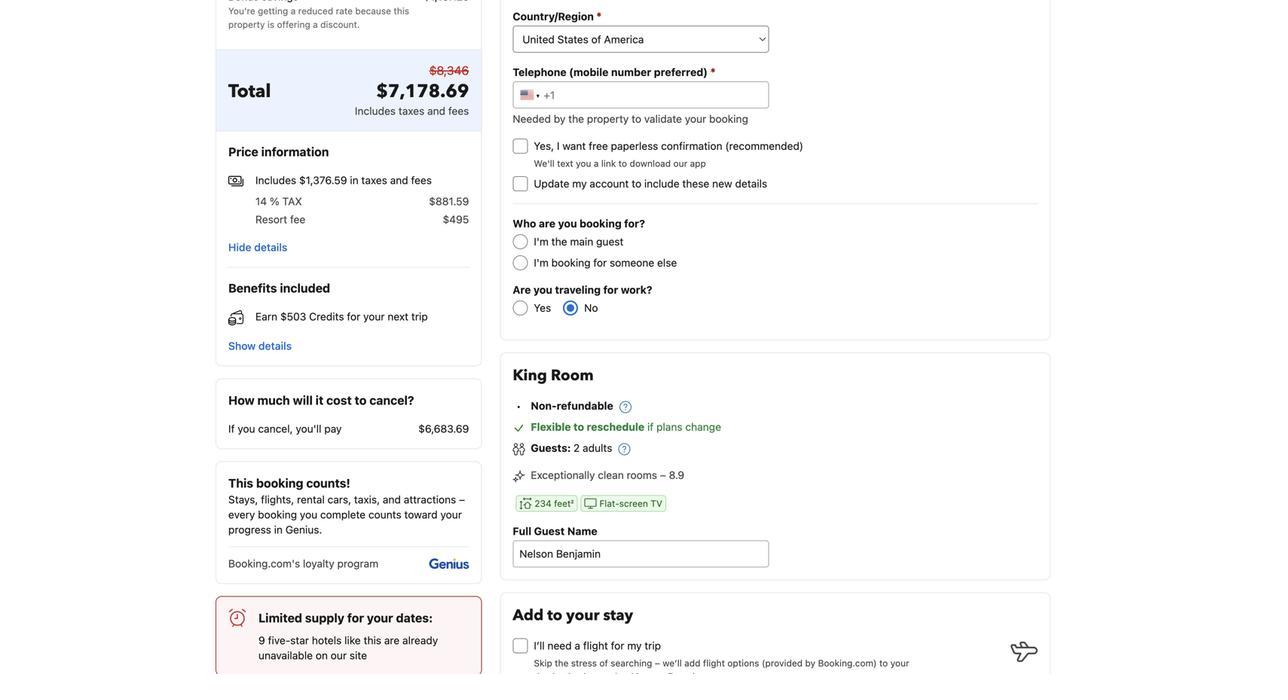 Task type: locate. For each thing, give the bounding box(es) containing it.
validate
[[645, 113, 682, 125]]

guest
[[597, 236, 624, 248]]

includes up %
[[256, 174, 296, 186]]

1 i'm from the top
[[534, 236, 549, 248]]

main
[[570, 236, 594, 248]]

taxes
[[399, 105, 425, 117], [362, 174, 387, 186]]

and up counts
[[383, 494, 401, 506]]

telephone (mobile number preferred) *
[[513, 65, 716, 78]]

details for information
[[254, 241, 288, 254]]

– inside the this booking counts! stays, flights, rental cars, taxis, and attractions – every booking you complete counts toward your progress in genius.
[[459, 494, 465, 506]]

a left link
[[594, 158, 599, 169]]

for inside status
[[347, 611, 364, 626]]

toward
[[405, 509, 438, 521]]

1 vertical spatial flight
[[703, 659, 725, 669]]

1 vertical spatial this
[[364, 635, 382, 647]]

includes down the $7,178.69
[[355, 105, 396, 117]]

0 horizontal spatial trip
[[412, 311, 428, 323]]

the up destination
[[555, 659, 569, 669]]

a inside yes, i want free paperless confirmation (recommended) we'll text you a link to download our app
[[594, 158, 599, 169]]

0 horizontal spatial are
[[384, 635, 400, 647]]

for up searching
[[611, 640, 625, 652]]

0 vertical spatial i'm
[[534, 236, 549, 248]]

non-
[[531, 400, 557, 412]]

1 horizontal spatial our
[[674, 158, 688, 169]]

in left the genius.
[[274, 524, 283, 536]]

0 vertical spatial taxes
[[399, 105, 425, 117]]

cancel?
[[370, 393, 414, 408]]

flight inside the skip the stress of searching – we'll add flight options (provided by booking.com) to your destination in your booking confirmation.
[[703, 659, 725, 669]]

1 horizontal spatial by
[[806, 659, 816, 669]]

for up like
[[347, 611, 364, 626]]

0 vertical spatial trip
[[412, 311, 428, 323]]

0 vertical spatial includes
[[355, 105, 396, 117]]

1 vertical spatial taxes
[[362, 174, 387, 186]]

by right (provided
[[806, 659, 816, 669]]

trip for i'll need a flight for my trip
[[645, 640, 661, 652]]

for down guest
[[594, 257, 607, 269]]

$881.59
[[429, 195, 469, 208]]

are right who in the left of the page
[[539, 218, 556, 230]]

progress
[[228, 524, 271, 536]]

benefits included
[[228, 281, 330, 296]]

non-refundable
[[531, 400, 614, 412]]

0 vertical spatial in
[[350, 174, 359, 186]]

details down the resort
[[254, 241, 288, 254]]

0 vertical spatial flight
[[583, 640, 608, 652]]

0 horizontal spatial flight
[[583, 640, 608, 652]]

0 vertical spatial this
[[394, 6, 409, 16]]

update my account to include these new details
[[534, 178, 768, 190]]

the left main
[[552, 236, 568, 248]]

1 horizontal spatial are
[[539, 218, 556, 230]]

pay
[[324, 423, 342, 435]]

hotels
[[312, 635, 342, 647]]

cars,
[[328, 494, 351, 506]]

– right attractions
[[459, 494, 465, 506]]

2 vertical spatial and
[[383, 494, 401, 506]]

0 horizontal spatial property
[[228, 19, 265, 30]]

your down attractions
[[441, 509, 462, 521]]

1 vertical spatial are
[[384, 635, 400, 647]]

tv
[[651, 499, 663, 509]]

taxes down the $7,178.69
[[399, 105, 425, 117]]

blue genius logo image
[[429, 559, 469, 569], [429, 559, 469, 569]]

booking
[[710, 113, 749, 125], [580, 218, 622, 230], [552, 257, 591, 269], [256, 476, 304, 491], [258, 509, 297, 521], [615, 672, 650, 675]]

the up want at the top left of page
[[569, 113, 584, 125]]

– left '8.9'
[[660, 469, 666, 482]]

1 horizontal spatial in
[[350, 174, 359, 186]]

2 vertical spatial –
[[655, 659, 660, 669]]

needed
[[513, 113, 551, 125]]

total
[[228, 79, 271, 104]]

guests: 2 adults
[[531, 442, 613, 455]]

and inside the this booking counts! stays, flights, rental cars, taxis, and attractions – every booking you complete counts toward your progress in genius.
[[383, 494, 401, 506]]

your up i'll need a flight for my trip
[[567, 606, 600, 626]]

and down the includes taxes and fees
[[390, 174, 408, 186]]

(provided
[[762, 659, 803, 669]]

no
[[585, 302, 598, 314]]

to right booking.com)
[[880, 659, 888, 669]]

you right text
[[576, 158, 592, 169]]

free
[[589, 140, 608, 152]]

complete
[[320, 509, 366, 521]]

our left app
[[674, 158, 688, 169]]

*
[[597, 9, 602, 23], [711, 65, 716, 78]]

1 horizontal spatial this
[[394, 6, 409, 16]]

1 vertical spatial includes
[[256, 174, 296, 186]]

this right because
[[394, 6, 409, 16]]

1 vertical spatial details
[[254, 241, 288, 254]]

2 vertical spatial the
[[555, 659, 569, 669]]

i'll need a flight for my trip
[[534, 640, 661, 652]]

trip right next
[[412, 311, 428, 323]]

you up 'yes'
[[534, 284, 553, 296]]

booking.com's loyalty program
[[228, 558, 379, 570]]

trip up searching
[[645, 640, 661, 652]]

you
[[576, 158, 592, 169], [558, 218, 577, 230], [534, 284, 553, 296], [238, 423, 255, 435], [300, 509, 318, 521]]

2 vertical spatial in
[[584, 672, 592, 675]]

update
[[534, 178, 570, 190]]

are
[[539, 218, 556, 230], [384, 635, 400, 647]]

booking down flights, on the bottom
[[258, 509, 297, 521]]

– left we'll
[[655, 659, 660, 669]]

you up i'm the main guest
[[558, 218, 577, 230]]

1 horizontal spatial includes
[[355, 105, 396, 117]]

the inside the skip the stress of searching – we'll add flight options (provided by booking.com) to your destination in your booking confirmation.
[[555, 659, 569, 669]]

* right "preferred)"
[[711, 65, 716, 78]]

limited supply  for your dates: status
[[216, 597, 482, 675]]

taxes right $1,376.59
[[362, 174, 387, 186]]

(recommended)
[[726, 140, 804, 152]]

•
[[517, 400, 521, 413]]

1 vertical spatial *
[[711, 65, 716, 78]]

your
[[685, 113, 707, 125], [363, 311, 385, 323], [441, 509, 462, 521], [567, 606, 600, 626], [367, 611, 393, 626], [891, 659, 910, 669], [594, 672, 613, 675]]

flight right add
[[703, 659, 725, 669]]

flights,
[[261, 494, 294, 506]]

234
[[535, 499, 552, 509]]

1 vertical spatial our
[[331, 650, 347, 662]]

you inside yes, i want free paperless confirmation (recommended) we'll text you a link to download our app
[[576, 158, 592, 169]]

details down earn at top
[[259, 340, 292, 352]]

1 vertical spatial in
[[274, 524, 283, 536]]

1 horizontal spatial property
[[587, 113, 629, 125]]

0 horizontal spatial this
[[364, 635, 382, 647]]

1 vertical spatial my
[[628, 640, 642, 652]]

2 vertical spatial details
[[259, 340, 292, 352]]

are you traveling for work? element
[[501, 283, 1038, 316]]

1 vertical spatial fees
[[411, 174, 432, 186]]

screen
[[620, 499, 648, 509]]

your inside the this booking counts! stays, flights, rental cars, taxis, and attractions – every booking you complete counts toward your progress in genius.
[[441, 509, 462, 521]]

includes for includes taxes and fees
[[355, 105, 396, 117]]

and down the $7,178.69
[[428, 105, 446, 117]]

refundable
[[557, 400, 614, 412]]

property up free on the left top of the page
[[587, 113, 629, 125]]

booking down searching
[[615, 672, 650, 675]]

1 vertical spatial by
[[806, 659, 816, 669]]

this right like
[[364, 635, 382, 647]]

property down you're
[[228, 19, 265, 30]]

1 horizontal spatial my
[[628, 640, 642, 652]]

include
[[645, 178, 680, 190]]

the inside who are you booking for? element
[[552, 236, 568, 248]]

benefits
[[228, 281, 277, 296]]

we'll
[[534, 158, 555, 169]]

0 vertical spatial by
[[554, 113, 566, 125]]

fees up $881.59
[[411, 174, 432, 186]]

a right need at left
[[575, 640, 581, 652]]

someone
[[610, 257, 655, 269]]

our right on
[[331, 650, 347, 662]]

and
[[428, 105, 446, 117], [390, 174, 408, 186], [383, 494, 401, 506]]

0 horizontal spatial fees
[[411, 174, 432, 186]]

price information
[[228, 145, 329, 159]]

you're
[[228, 6, 255, 16]]

dates:
[[396, 611, 433, 626]]

options
[[728, 659, 760, 669]]

0 horizontal spatial my
[[573, 178, 587, 190]]

for left work?
[[604, 284, 619, 296]]

name
[[568, 525, 598, 538]]

are left already
[[384, 635, 400, 647]]

to inside the skip the stress of searching – we'll add flight options (provided by booking.com) to your destination in your booking confirmation.
[[880, 659, 888, 669]]

it
[[316, 393, 324, 408]]

2 horizontal spatial in
[[584, 672, 592, 675]]

link
[[602, 158, 616, 169]]

1 vertical spatial property
[[587, 113, 629, 125]]

1 vertical spatial the
[[552, 236, 568, 248]]

to right cost
[[355, 393, 367, 408]]

0 vertical spatial *
[[597, 9, 602, 23]]

you down rental
[[300, 509, 318, 521]]

who are you booking for? element
[[513, 216, 1038, 271]]

to right link
[[619, 158, 627, 169]]

0 horizontal spatial in
[[274, 524, 283, 536]]

0 horizontal spatial includes
[[256, 174, 296, 186]]

your down of
[[594, 672, 613, 675]]

taxis,
[[354, 494, 380, 506]]

* right country/region
[[597, 9, 602, 23]]

like
[[345, 635, 361, 647]]

by up i
[[554, 113, 566, 125]]

information
[[261, 145, 329, 159]]

fees down the $7,178.69
[[449, 105, 469, 117]]

change
[[686, 421, 722, 434]]

in down stress on the bottom of page
[[584, 672, 592, 675]]

fees
[[449, 105, 469, 117], [411, 174, 432, 186]]

1 vertical spatial trip
[[645, 640, 661, 652]]

0 vertical spatial our
[[674, 158, 688, 169]]

needed by the property to validate your booking
[[513, 113, 749, 125]]

my up searching
[[628, 640, 642, 652]]

next
[[388, 311, 409, 323]]

show details button
[[222, 333, 298, 360]]

to down +1 text box
[[632, 113, 642, 125]]

fee
[[290, 213, 306, 226]]

0 vertical spatial –
[[660, 469, 666, 482]]

2 i'm from the top
[[534, 257, 549, 269]]

0 vertical spatial property
[[228, 19, 265, 30]]

1 horizontal spatial fees
[[449, 105, 469, 117]]

1 horizontal spatial *
[[711, 65, 716, 78]]

this
[[394, 6, 409, 16], [364, 635, 382, 647]]

1 vertical spatial –
[[459, 494, 465, 506]]

flight up of
[[583, 640, 608, 652]]

stay
[[604, 606, 633, 626]]

in right $1,376.59
[[350, 174, 359, 186]]

1 horizontal spatial flight
[[703, 659, 725, 669]]

flat-
[[600, 499, 620, 509]]

my down text
[[573, 178, 587, 190]]

flexible to reschedule if plans change
[[531, 421, 722, 434]]

details right new
[[736, 178, 768, 190]]

1 vertical spatial i'm
[[534, 257, 549, 269]]

for right credits
[[347, 311, 361, 323]]

a
[[291, 6, 296, 16], [313, 19, 318, 30], [594, 158, 599, 169], [575, 640, 581, 652]]

in
[[350, 174, 359, 186], [274, 524, 283, 536], [584, 672, 592, 675]]

resort
[[256, 213, 287, 226]]

1 horizontal spatial trip
[[645, 640, 661, 652]]

your left the dates:
[[367, 611, 393, 626]]

booking up flights, on the bottom
[[256, 476, 304, 491]]

of
[[600, 659, 608, 669]]

the
[[569, 113, 584, 125], [552, 236, 568, 248], [555, 659, 569, 669]]

0 horizontal spatial our
[[331, 650, 347, 662]]

traveling
[[555, 284, 601, 296]]

offering
[[277, 19, 310, 30]]



Task type: describe. For each thing, give the bounding box(es) containing it.
$495
[[443, 213, 469, 226]]

$1,376.59
[[299, 174, 347, 186]]

your left next
[[363, 311, 385, 323]]

add to your stay
[[513, 606, 633, 626]]

yes, i want free paperless confirmation (recommended) we'll text you a link to download our app
[[534, 140, 804, 169]]

0 vertical spatial details
[[736, 178, 768, 190]]

i'll
[[534, 640, 545, 652]]

much
[[258, 393, 290, 408]]

the for stress
[[555, 659, 569, 669]]

clean
[[598, 469, 624, 482]]

account
[[590, 178, 629, 190]]

14
[[256, 195, 267, 208]]

0 vertical spatial my
[[573, 178, 587, 190]]

guests:
[[531, 442, 571, 455]]

0 horizontal spatial taxes
[[362, 174, 387, 186]]

to up 2
[[574, 421, 584, 434]]

are inside '9 five-star hotels like this are already unavailable on our site'
[[384, 635, 400, 647]]

cancel,
[[258, 423, 293, 435]]

rooms
[[627, 469, 658, 482]]

need
[[548, 640, 572, 652]]

a down reduced
[[313, 19, 318, 30]]

how
[[228, 393, 255, 408]]

on
[[316, 650, 328, 662]]

8.9
[[669, 469, 685, 482]]

your right booking.com)
[[891, 659, 910, 669]]

how much will it cost to cancel?
[[228, 393, 414, 408]]

download
[[630, 158, 671, 169]]

(mobile
[[569, 66, 609, 78]]

hide
[[228, 241, 252, 254]]

14 % tax
[[256, 195, 302, 208]]

i
[[557, 140, 560, 152]]

+1 text field
[[513, 81, 770, 109]]

0 vertical spatial the
[[569, 113, 584, 125]]

0 vertical spatial are
[[539, 218, 556, 230]]

country/region
[[513, 10, 594, 23]]

stays,
[[228, 494, 258, 506]]

booking up guest
[[580, 218, 622, 230]]

text
[[557, 158, 574, 169]]

counts!
[[306, 476, 351, 491]]

who
[[513, 218, 537, 230]]

0 horizontal spatial *
[[597, 9, 602, 23]]

king
[[513, 366, 547, 386]]

if
[[648, 421, 654, 434]]

1 horizontal spatial taxes
[[399, 105, 425, 117]]

loyalty
[[303, 558, 335, 570]]

%
[[270, 195, 280, 208]]

1 vertical spatial and
[[390, 174, 408, 186]]

$7,178.69
[[377, 79, 469, 104]]

booking down i'm the main guest
[[552, 257, 591, 269]]

$8,346 $7,178.69
[[377, 63, 469, 104]]

booking.com's
[[228, 558, 300, 570]]

work?
[[621, 284, 653, 296]]

to inside yes, i want free paperless confirmation (recommended) we'll text you a link to download our app
[[619, 158, 627, 169]]

exceptionally clean rooms – 8.9
[[531, 469, 685, 482]]

add
[[685, 659, 701, 669]]

feet²
[[554, 499, 574, 509]]

cost
[[327, 393, 352, 408]]

i'm for i'm the main guest
[[534, 236, 549, 248]]

your inside status
[[367, 611, 393, 626]]

i'm booking for someone else
[[534, 257, 677, 269]]

searching
[[611, 659, 653, 669]]

confirmation
[[661, 140, 723, 152]]

details for included
[[259, 340, 292, 352]]

reduced
[[298, 6, 333, 16]]

show
[[228, 340, 256, 352]]

this
[[228, 476, 253, 491]]

earn $503 credits for your next trip
[[256, 311, 428, 323]]

this inside the you're getting a reduced rate because this property is offering a discount.
[[394, 6, 409, 16]]

confirmation.
[[652, 672, 709, 675]]

i'm for i'm booking for someone else
[[534, 257, 549, 269]]

0 horizontal spatial by
[[554, 113, 566, 125]]

by inside the skip the stress of searching – we'll add flight options (provided by booking.com) to your destination in your booking confirmation.
[[806, 659, 816, 669]]

supply
[[305, 611, 345, 626]]

234 feet²
[[535, 499, 574, 509]]

resort fee
[[256, 213, 306, 226]]

new
[[713, 178, 733, 190]]

to right add
[[548, 606, 563, 626]]

our inside '9 five-star hotels like this are already unavailable on our site'
[[331, 650, 347, 662]]

if you cancel, you'll pay
[[228, 423, 342, 435]]

hide details button
[[222, 234, 294, 261]]

Full Guest Name text field
[[513, 541, 770, 568]]

reschedule
[[587, 421, 645, 434]]

the for main
[[552, 236, 568, 248]]

includes $1,376.59 in taxes and fees
[[256, 174, 432, 186]]

price
[[228, 145, 258, 159]]

2
[[574, 442, 580, 455]]

we'll
[[663, 659, 682, 669]]

booking inside the skip the stress of searching – we'll add flight options (provided by booking.com) to your destination in your booking confirmation.
[[615, 672, 650, 675]]

this booking counts! stays, flights, rental cars, taxis, and attractions – every booking you complete counts toward your progress in genius.
[[228, 476, 465, 536]]

this inside '9 five-star hotels like this are already unavailable on our site'
[[364, 635, 382, 647]]

room
[[551, 366, 594, 386]]

includes taxes and fees
[[355, 105, 469, 117]]

you right 'if'
[[238, 423, 255, 435]]

credits
[[309, 311, 344, 323]]

property inside the you're getting a reduced rate because this property is offering a discount.
[[228, 19, 265, 30]]

counts
[[369, 509, 402, 521]]

else
[[658, 257, 677, 269]]

yes,
[[534, 140, 554, 152]]

number
[[611, 66, 652, 78]]

to down download
[[632, 178, 642, 190]]

plans
[[657, 421, 683, 434]]

9
[[259, 635, 265, 647]]

0 vertical spatial and
[[428, 105, 446, 117]]

includes for includes $1,376.59 in taxes and fees
[[256, 174, 296, 186]]

in inside the this booking counts! stays, flights, rental cars, taxis, and attractions – every booking you complete counts toward your progress in genius.
[[274, 524, 283, 536]]

attractions
[[404, 494, 456, 506]]

who are you booking for?
[[513, 218, 645, 230]]

your up confirmation
[[685, 113, 707, 125]]

a up offering
[[291, 6, 296, 16]]

booking up (recommended)
[[710, 113, 749, 125]]

because
[[355, 6, 391, 16]]

are
[[513, 284, 531, 296]]

– inside the skip the stress of searching – we'll add flight options (provided by booking.com) to your destination in your booking confirmation.
[[655, 659, 660, 669]]

in inside the skip the stress of searching – we'll add flight options (provided by booking.com) to your destination in your booking confirmation.
[[584, 672, 592, 675]]

0 vertical spatial fees
[[449, 105, 469, 117]]

included
[[280, 281, 330, 296]]

destination
[[534, 672, 581, 675]]

unavailable
[[259, 650, 313, 662]]

trip for earn $503 credits for your next trip
[[412, 311, 428, 323]]

$8,346
[[430, 63, 469, 78]]

genius.
[[286, 524, 322, 536]]

these
[[683, 178, 710, 190]]

for?
[[625, 218, 645, 230]]

are you traveling for work?
[[513, 284, 653, 296]]

our inside yes, i want free paperless confirmation (recommended) we'll text you a link to download our app
[[674, 158, 688, 169]]

app
[[690, 158, 706, 169]]

you inside the this booking counts! stays, flights, rental cars, taxis, and attractions – every booking you complete counts toward your progress in genius.
[[300, 509, 318, 521]]



Task type: vqa. For each thing, say whether or not it's contained in the screenshot.
The within Skip the stress of searching – we'll add flight options (provided by Booking.com) to your destination in your booking confirmation.
yes



